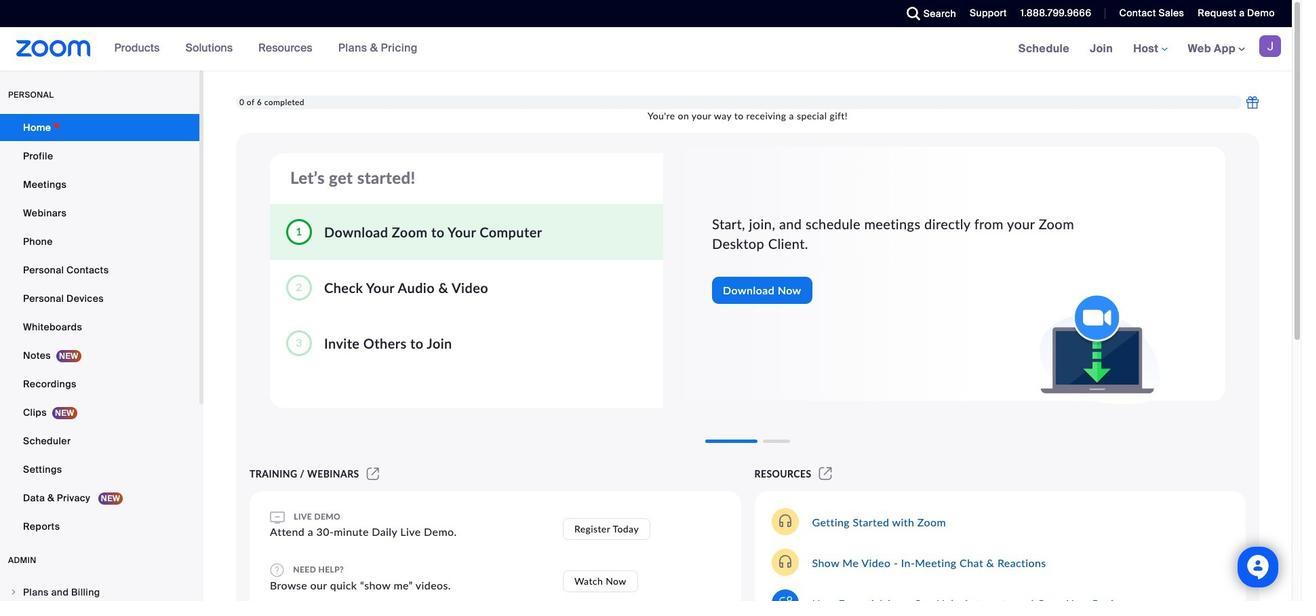 Task type: locate. For each thing, give the bounding box(es) containing it.
banner
[[0, 27, 1292, 71]]

product information navigation
[[104, 27, 428, 71]]

menu item
[[0, 579, 199, 601]]

right image
[[9, 588, 18, 596]]



Task type: describe. For each thing, give the bounding box(es) containing it.
meetings navigation
[[1008, 27, 1292, 71]]

personal menu menu
[[0, 114, 199, 541]]

window new image
[[817, 468, 834, 480]]

window new image
[[365, 468, 381, 480]]

zoom logo image
[[16, 40, 91, 57]]

profile picture image
[[1260, 35, 1281, 57]]



Task type: vqa. For each thing, say whether or not it's contained in the screenshot.
right 'Image'
yes



